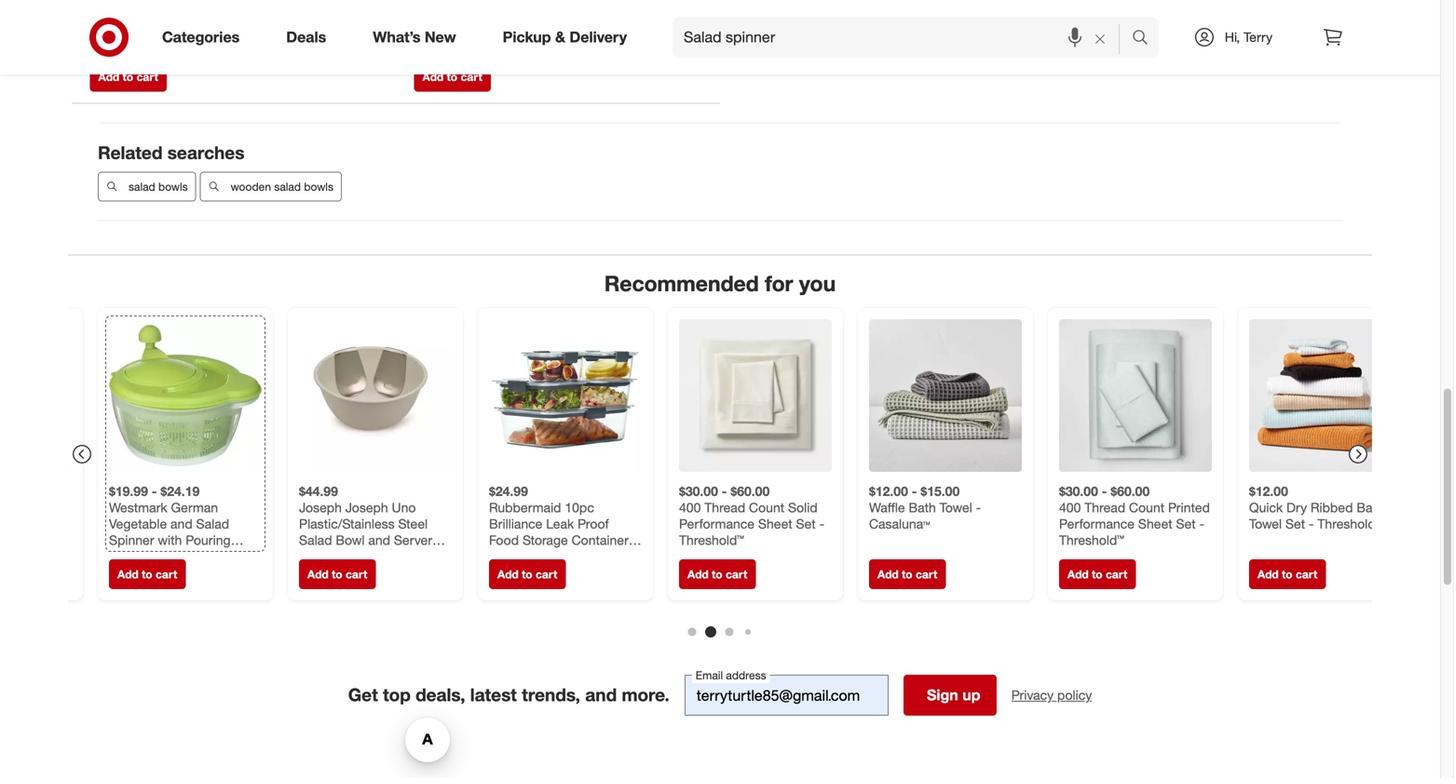Task type: vqa. For each thing, say whether or not it's contained in the screenshot.
$30.00
yes



Task type: locate. For each thing, give the bounding box(es) containing it.
$60.00 inside the $30.00 - $60.00 400 thread count printed performance sheet set - threshold™
[[1111, 484, 1150, 500]]

to for $30.00 - $60.00 400 thread count solid performance sheet set - threshold™
[[712, 568, 723, 582]]

with inside $19.99 - $24.19 westmark german vegetable and salad spinner with pouring spout
[[158, 533, 182, 549]]

thread
[[705, 500, 745, 516], [1085, 500, 1126, 516]]

0 horizontal spatial count
[[749, 500, 785, 516]]

brentwood 5 quart salad spinner with serving bowl in green image
[[0, 320, 72, 472], [0, 320, 72, 472]]

performance inside $30.00 - $60.00 400 thread count solid performance sheet set - threshold™
[[679, 516, 755, 533]]

- left $24.19
[[152, 484, 157, 500]]

add to cart button
[[90, 62, 167, 92], [414, 62, 491, 92], [109, 560, 186, 590], [299, 560, 376, 590], [489, 560, 566, 590], [679, 560, 756, 590], [869, 560, 946, 590], [1059, 560, 1136, 590], [1249, 560, 1326, 590]]

add to cart down exclusions
[[98, 70, 158, 84]]

with for and
[[158, 533, 182, 549]]

None text field
[[685, 676, 889, 717]]

to down casaluna™
[[902, 568, 913, 582]]

add to cart button down the available
[[414, 62, 491, 92]]

2 400 from the left
[[1059, 500, 1081, 516]]

thread left printed
[[1085, 500, 1126, 516]]

sheet
[[758, 516, 793, 533], [1138, 516, 1173, 533]]

to down dry
[[1282, 568, 1293, 582]]

count left printed
[[1129, 500, 1165, 516]]

cart down casaluna™
[[916, 568, 938, 582]]

1 bath from the left
[[909, 500, 936, 516]]

add down spout
[[117, 568, 139, 582]]

privacy policy
[[1012, 688, 1092, 704]]

not
[[414, 30, 435, 46]]

1 horizontal spatial salad
[[274, 180, 301, 194]]

1 horizontal spatial sheet
[[1138, 516, 1173, 533]]

to down the $30.00 - $60.00 400 thread count printed performance sheet set - threshold™
[[1092, 568, 1103, 582]]

cart for $44.99 joseph joseph uno plastic/stainless steel salad bowl and server set stone
[[346, 568, 367, 582]]

set left quick
[[1176, 516, 1196, 533]]

add to cart down $30.00 - $60.00 400 thread count solid performance sheet set - threshold™
[[688, 568, 748, 582]]

$60.00 left printed
[[1111, 484, 1150, 500]]

What can we help you find? suggestions appear below search field
[[673, 17, 1137, 58]]

towel right casaluna™
[[940, 500, 972, 516]]

0 horizontal spatial salad
[[196, 516, 229, 533]]

set left the 'stone'
[[299, 549, 319, 565]]

400 thread count printed performance sheet set - threshold™ image
[[1059, 320, 1212, 472], [1059, 320, 1212, 472]]

set inside $30.00 - $60.00 400 thread count solid performance sheet set - threshold™
[[796, 516, 816, 533]]

add to cart button down $30.00 - $60.00 400 thread count solid performance sheet set - threshold™
[[679, 560, 756, 590]]

and left more.
[[585, 685, 617, 706]]

joseph
[[299, 500, 342, 516], [345, 500, 388, 516]]

add to cart for $12.00 - $15.00 waffle bath towel - casaluna™
[[878, 568, 938, 582]]

westmark german vegetable and salad spinner with pouring spout image
[[109, 320, 262, 472], [109, 320, 262, 472]]

count inside the $30.00 - $60.00 400 thread count printed performance sheet set - threshold™
[[1129, 500, 1165, 516]]

$12.00 left ribbed
[[1249, 484, 1288, 500]]

wooden salad bowls
[[231, 180, 334, 194]]

cart down airtight
[[536, 568, 557, 582]]

2 thread from the left
[[1085, 500, 1126, 516]]

$44.99
[[299, 484, 338, 500]]

add to cart for $24.99 rubbermaid 10pc brilliance leak proof food storage containers with airtight lids
[[498, 568, 557, 582]]

add to cart down dry
[[1258, 568, 1318, 582]]

2 $60.00 from the left
[[1111, 484, 1150, 500]]

add to cart button down spinner
[[109, 560, 186, 590]]

server
[[394, 533, 432, 549]]

salad
[[196, 516, 229, 533], [299, 533, 332, 549]]

2 $12.00 from the left
[[1249, 484, 1288, 500]]

available
[[439, 30, 489, 46]]

1 thread from the left
[[705, 500, 745, 516]]

add to cart down spout
[[117, 568, 177, 582]]

2 count from the left
[[1129, 500, 1165, 516]]

2 sheet from the left
[[1138, 516, 1173, 533]]

1 horizontal spatial threshold™
[[1059, 533, 1124, 549]]

with
[[158, 533, 182, 549], [489, 549, 513, 565]]

wooden salad bowls link
[[200, 172, 342, 202]]

0 horizontal spatial and
[[171, 516, 193, 533]]

add for $24.99 rubbermaid 10pc brilliance leak proof food storage containers with airtight lids
[[498, 568, 519, 582]]

$30.00 inside the $30.00 - $60.00 400 thread count printed performance sheet set - threshold™
[[1059, 484, 1098, 500]]

sheet inside the $30.00 - $60.00 400 thread count printed performance sheet set - threshold™
[[1138, 516, 1173, 533]]

add to cart for $30.00 - $60.00 400 thread count solid performance sheet set - threshold™
[[688, 568, 748, 582]]

$60.00 for solid
[[731, 484, 770, 500]]

salad
[[129, 180, 155, 194], [274, 180, 301, 194]]

with inside $24.99 rubbermaid 10pc brilliance leak proof food storage containers with airtight lids
[[489, 549, 513, 565]]

count
[[749, 500, 785, 516], [1129, 500, 1165, 516]]

bowls down related searches
[[158, 180, 188, 194]]

2 salad from the left
[[274, 180, 301, 194]]

german
[[171, 500, 218, 516]]

1 joseph from the left
[[299, 500, 342, 516]]

count left solid
[[749, 500, 785, 516]]

to down airtight
[[522, 568, 533, 582]]

exclusions
[[95, 8, 157, 24]]

to down spout
[[142, 568, 152, 582]]

what's new
[[373, 28, 456, 46]]

2 horizontal spatial threshold™
[[1318, 516, 1383, 533]]

1 $60.00 from the left
[[731, 484, 770, 500]]

400 inside $30.00 - $60.00 400 thread count solid performance sheet set - threshold™
[[679, 500, 701, 516]]

add to cart button down casaluna™
[[869, 560, 946, 590]]

add to cart down the $30.00 - $60.00 400 thread count printed performance sheet set - threshold™
[[1068, 568, 1128, 582]]

2 performance from the left
[[1059, 516, 1135, 533]]

400 thread count solid performance sheet set - threshold™ image
[[679, 320, 832, 472], [679, 320, 832, 472]]

quick dry ribbed bath towel set - threshold™ image
[[1249, 320, 1402, 472], [1249, 320, 1402, 472]]

add to cart down airtight
[[498, 568, 557, 582]]

add to cart for $44.99 joseph joseph uno plastic/stainless steel salad bowl and server set stone
[[307, 568, 367, 582]]

thread left solid
[[705, 500, 745, 516]]

waffle
[[869, 500, 905, 516]]

threshold™
[[1318, 516, 1383, 533], [679, 533, 744, 549], [1059, 533, 1124, 549]]

$12.00 - $15.00 waffle bath towel - casaluna™
[[869, 484, 981, 533]]

1 horizontal spatial thread
[[1085, 500, 1126, 516]]

add to cart button down the $30.00 - $60.00 400 thread count printed performance sheet set - threshold™
[[1059, 560, 1136, 590]]

related searches
[[98, 142, 244, 164]]

performance for $30.00 - $60.00 400 thread count solid performance sheet set - threshold™
[[679, 516, 755, 533]]

0 horizontal spatial $30.00
[[679, 484, 718, 500]]

add down casaluna™
[[878, 568, 899, 582]]

search button
[[1124, 17, 1168, 61]]

add for $30.00 - $60.00 400 thread count printed performance sheet set - threshold™
[[1068, 568, 1089, 582]]

add to cart for $12.00 quick dry ribbed bath towel set - threshold™
[[1258, 568, 1318, 582]]

towel inside the $12.00 quick dry ribbed bath towel set - threshold™
[[1249, 516, 1282, 533]]

bath
[[909, 500, 936, 516], [1357, 500, 1384, 516]]

bath for waffle
[[909, 500, 936, 516]]

$30.00
[[679, 484, 718, 500], [1059, 484, 1098, 500]]

- inside the $12.00 quick dry ribbed bath towel set - threshold™
[[1309, 516, 1314, 533]]

get
[[348, 685, 378, 706]]

thread inside $30.00 - $60.00 400 thread count solid performance sheet set - threshold™
[[705, 500, 745, 516]]

bath right ribbed
[[1357, 500, 1384, 516]]

1 400 from the left
[[679, 500, 701, 516]]

400 for 400 thread count printed performance sheet set - threshold™
[[1059, 500, 1081, 516]]

cart
[[136, 70, 158, 84], [461, 70, 482, 84], [156, 568, 177, 582], [346, 568, 367, 582], [536, 568, 557, 582], [726, 568, 748, 582], [916, 568, 938, 582], [1106, 568, 1128, 582], [1296, 568, 1318, 582]]

cart down $30.00 - $60.00 400 thread count solid performance sheet set - threshold™
[[726, 568, 748, 582]]

0 horizontal spatial thread
[[705, 500, 745, 516]]

set inside the $12.00 quick dry ribbed bath towel set - threshold™
[[1286, 516, 1305, 533]]

categories link
[[146, 17, 263, 58]]

salad bowls link
[[98, 172, 196, 202]]

thread inside the $30.00 - $60.00 400 thread count printed performance sheet set - threshold™
[[1085, 500, 1126, 516]]

add down $30.00 - $60.00 400 thread count solid performance sheet set - threshold™
[[688, 568, 709, 582]]

$12.00 inside the $12.00 quick dry ribbed bath towel set - threshold™
[[1249, 484, 1288, 500]]

bath inside the $12.00 quick dry ribbed bath towel set - threshold™
[[1357, 500, 1384, 516]]

to down $30.00 - $60.00 400 thread count solid performance sheet set - threshold™
[[712, 568, 723, 582]]

add to cart down casaluna™
[[878, 568, 938, 582]]

waffle bath towel - casaluna™ image
[[869, 320, 1022, 472], [869, 320, 1022, 472]]

0 horizontal spatial $60.00
[[731, 484, 770, 500]]

0 horizontal spatial bath
[[909, 500, 936, 516]]

add down the 'stone'
[[307, 568, 329, 582]]

cart for $12.00 - $15.00 waffle bath towel - casaluna™
[[916, 568, 938, 582]]

add down food
[[498, 568, 519, 582]]

add to cart button for $12.00 quick dry ribbed bath towel set - threshold™
[[1249, 560, 1326, 590]]

sheet for solid
[[758, 516, 793, 533]]

0 horizontal spatial towel
[[940, 500, 972, 516]]

salad down the related
[[129, 180, 155, 194]]

1 horizontal spatial bath
[[1357, 500, 1384, 516]]

to for $19.99 - $24.19 westmark german vegetable and salad spinner with pouring spout
[[142, 568, 152, 582]]

add to cart button for $19.99 - $24.19 westmark german vegetable and salad spinner with pouring spout
[[109, 560, 186, 590]]

$30.00 for 400 thread count printed performance sheet set - threshold™
[[1059, 484, 1098, 500]]

- left printed
[[1102, 484, 1107, 500]]

1 horizontal spatial $60.00
[[1111, 484, 1150, 500]]

400 inside the $30.00 - $60.00 400 thread count printed performance sheet set - threshold™
[[1059, 500, 1081, 516]]

add down exclusions
[[98, 70, 120, 84]]

add to cart button down storage
[[489, 560, 566, 590]]

1 $12.00 from the left
[[869, 484, 908, 500]]

add down the $30.00 - $60.00 400 thread count printed performance sheet set - threshold™
[[1068, 568, 1089, 582]]

salad left the bowl
[[299, 533, 332, 549]]

add to cart down the 'stone'
[[307, 568, 367, 582]]

add for $44.99 joseph joseph uno plastic/stainless steel salad bowl and server set stone
[[307, 568, 329, 582]]

cart down $19.99 - $24.19 westmark german vegetable and salad spinner with pouring spout
[[156, 568, 177, 582]]

with for food
[[489, 549, 513, 565]]

- right dry
[[1309, 516, 1314, 533]]

add to cart for $19.99 - $24.19 westmark german vegetable and salad spinner with pouring spout
[[117, 568, 177, 582]]

with left pouring
[[158, 533, 182, 549]]

0 horizontal spatial sheet
[[758, 516, 793, 533]]

- left $15.00
[[912, 484, 917, 500]]

1 horizontal spatial $12.00
[[1249, 484, 1288, 500]]

- right $15.00
[[976, 500, 981, 516]]

$12.00 inside $12.00 - $15.00 waffle bath towel - casaluna™
[[869, 484, 908, 500]]

0 horizontal spatial $12.00
[[869, 484, 908, 500]]

add
[[98, 70, 120, 84], [423, 70, 444, 84], [117, 568, 139, 582], [307, 568, 329, 582], [498, 568, 519, 582], [688, 568, 709, 582], [878, 568, 899, 582], [1068, 568, 1089, 582], [1258, 568, 1279, 582]]

rubbermaid
[[489, 500, 561, 516]]

0 horizontal spatial salad
[[129, 180, 155, 194]]

cart down the 'stone'
[[346, 568, 367, 582]]

bowls
[[158, 180, 188, 194], [304, 180, 334, 194]]

0 horizontal spatial joseph
[[299, 500, 342, 516]]

salad right wooden
[[274, 180, 301, 194]]

to for $30.00 - $60.00 400 thread count printed performance sheet set - threshold™
[[1092, 568, 1103, 582]]

count inside $30.00 - $60.00 400 thread count solid performance sheet set - threshold™
[[749, 500, 785, 516]]

-
[[152, 484, 157, 500], [722, 484, 727, 500], [912, 484, 917, 500], [1102, 484, 1107, 500], [976, 500, 981, 516], [820, 516, 825, 533], [1200, 516, 1205, 533], [1309, 516, 1314, 533]]

terry
[[1244, 29, 1273, 45]]

$60.00 inside $30.00 - $60.00 400 thread count solid performance sheet set - threshold™
[[731, 484, 770, 500]]

add to cart
[[98, 70, 158, 84], [423, 70, 482, 84], [117, 568, 177, 582], [307, 568, 367, 582], [498, 568, 557, 582], [688, 568, 748, 582], [878, 568, 938, 582], [1068, 568, 1128, 582], [1258, 568, 1318, 582]]

threshold™ for 400 thread count solid performance sheet set - threshold™
[[679, 533, 744, 549]]

0 horizontal spatial 400
[[679, 500, 701, 516]]

deals
[[286, 28, 326, 46]]

lids
[[563, 549, 587, 565]]

cart down dry
[[1296, 568, 1318, 582]]

0 horizontal spatial performance
[[679, 516, 755, 533]]

2 bath from the left
[[1357, 500, 1384, 516]]

$12.00 up casaluna™
[[869, 484, 908, 500]]

set right quick
[[1286, 516, 1305, 533]]

deals,
[[416, 685, 465, 706]]

and inside $19.99 - $24.19 westmark german vegetable and salad spinner with pouring spout
[[171, 516, 193, 533]]

salad bowls
[[129, 180, 188, 194]]

to
[[123, 70, 133, 84], [447, 70, 458, 84], [142, 568, 152, 582], [332, 568, 343, 582], [522, 568, 533, 582], [712, 568, 723, 582], [902, 568, 913, 582], [1092, 568, 1103, 582], [1282, 568, 1293, 582]]

sign up
[[927, 687, 981, 705]]

2 joseph from the left
[[345, 500, 388, 516]]

new
[[425, 28, 456, 46]]

add to cart button down dry
[[1249, 560, 1326, 590]]

to down the 'stone'
[[332, 568, 343, 582]]

performance inside the $30.00 - $60.00 400 thread count printed performance sheet set - threshold™
[[1059, 516, 1135, 533]]

1 horizontal spatial salad
[[299, 533, 332, 549]]

pickup & delivery link
[[487, 17, 650, 58]]

$60.00 left solid
[[731, 484, 770, 500]]

privacy
[[1012, 688, 1054, 704]]

1 sheet from the left
[[758, 516, 793, 533]]

1 horizontal spatial joseph
[[345, 500, 388, 516]]

* exclusions apply.
[[90, 8, 195, 24]]

towel left dry
[[1249, 516, 1282, 533]]

privacy policy link
[[1012, 687, 1092, 705]]

cart down "not available in stores"
[[461, 70, 482, 84]]

1 horizontal spatial 400
[[1059, 500, 1081, 516]]

$12.00
[[869, 484, 908, 500], [1249, 484, 1288, 500]]

add to cart button down the bowl
[[299, 560, 376, 590]]

sheet inside $30.00 - $60.00 400 thread count solid performance sheet set - threshold™
[[758, 516, 793, 533]]

count for printed
[[1129, 500, 1165, 516]]

1 horizontal spatial count
[[1129, 500, 1165, 516]]

set inside the $30.00 - $60.00 400 thread count printed performance sheet set - threshold™
[[1176, 516, 1196, 533]]

to for $24.99 rubbermaid 10pc brilliance leak proof food storage containers with airtight lids
[[522, 568, 533, 582]]

0 horizontal spatial threshold™
[[679, 533, 744, 549]]

add to cart for $30.00 - $60.00 400 thread count printed performance sheet set - threshold™
[[1068, 568, 1128, 582]]

cart down exclusions apply. button
[[136, 70, 158, 84]]

food
[[489, 533, 519, 549]]

threshold™ inside the $30.00 - $60.00 400 thread count printed performance sheet set - threshold™
[[1059, 533, 1124, 549]]

add to cart button for $24.99 rubbermaid 10pc brilliance leak proof food storage containers with airtight lids
[[489, 560, 566, 590]]

1 horizontal spatial with
[[489, 549, 513, 565]]

recommended for you
[[604, 271, 836, 297]]

1 horizontal spatial towel
[[1249, 516, 1282, 533]]

rubbermaid 10pc brilliance leak proof food storage containers with airtight lids image
[[489, 320, 642, 472], [489, 320, 642, 472]]

and down $24.19
[[171, 516, 193, 533]]

$30.00 inside $30.00 - $60.00 400 thread count solid performance sheet set - threshold™
[[679, 484, 718, 500]]

bowls right wooden
[[304, 180, 334, 194]]

related
[[98, 142, 163, 164]]

$60.00
[[731, 484, 770, 500], [1111, 484, 1150, 500]]

0 horizontal spatial with
[[158, 533, 182, 549]]

towel inside $12.00 - $15.00 waffle bath towel - casaluna™
[[940, 500, 972, 516]]

set left waffle
[[796, 516, 816, 533]]

set
[[796, 516, 816, 533], [1176, 516, 1196, 533], [1286, 516, 1305, 533], [299, 549, 319, 565]]

joseph joseph uno plastic/stainless steel salad bowl and server set stone image
[[299, 320, 452, 472], [299, 320, 452, 472]]

stone
[[322, 549, 356, 565]]

plastic/stainless
[[299, 516, 395, 533]]

salad inside $44.99 joseph joseph uno plastic/stainless steel salad bowl and server set stone
[[299, 533, 332, 549]]

sign
[[927, 687, 959, 705]]

1 horizontal spatial $30.00
[[1059, 484, 1098, 500]]

add down quick
[[1258, 568, 1279, 582]]

1 horizontal spatial and
[[368, 533, 390, 549]]

1 count from the left
[[749, 500, 785, 516]]

with down brilliance
[[489, 549, 513, 565]]

0 horizontal spatial bowls
[[158, 180, 188, 194]]

threshold™ inside $30.00 - $60.00 400 thread count solid performance sheet set - threshold™
[[679, 533, 744, 549]]

1 horizontal spatial performance
[[1059, 516, 1135, 533]]

cart down the $30.00 - $60.00 400 thread count printed performance sheet set - threshold™
[[1106, 568, 1128, 582]]

and right the bowl
[[368, 533, 390, 549]]

1 $30.00 from the left
[[679, 484, 718, 500]]

bath inside $12.00 - $15.00 waffle bath towel - casaluna™
[[909, 500, 936, 516]]

add to cart button for $30.00 - $60.00 400 thread count printed performance sheet set - threshold™
[[1059, 560, 1136, 590]]

salad down $24.19
[[196, 516, 229, 533]]

cart for $12.00 quick dry ribbed bath towel set - threshold™
[[1296, 568, 1318, 582]]

1 performance from the left
[[679, 516, 755, 533]]

2 $30.00 from the left
[[1059, 484, 1098, 500]]

1 horizontal spatial bowls
[[304, 180, 334, 194]]

bath right waffle
[[909, 500, 936, 516]]

hi,
[[1225, 29, 1240, 45]]

brilliance
[[489, 516, 543, 533]]



Task type: describe. For each thing, give the bounding box(es) containing it.
in
[[493, 30, 503, 46]]

top
[[383, 685, 411, 706]]

count for solid
[[749, 500, 785, 516]]

bath for ribbed
[[1357, 500, 1384, 516]]

performance for $30.00 - $60.00 400 thread count printed performance sheet set - threshold™
[[1059, 516, 1135, 533]]

pickup & delivery
[[503, 28, 627, 46]]

quick
[[1249, 500, 1283, 516]]

casaluna™
[[869, 516, 930, 533]]

pickup
[[503, 28, 551, 46]]

$12.00 for quick
[[1249, 484, 1288, 500]]

2 bowls from the left
[[304, 180, 334, 194]]

add for $19.99 - $24.19 westmark german vegetable and salad spinner with pouring spout
[[117, 568, 139, 582]]

$24.99
[[489, 484, 528, 500]]

apply.
[[160, 8, 195, 24]]

1 salad from the left
[[129, 180, 155, 194]]

400 for 400 thread count solid performance sheet set - threshold™
[[679, 500, 701, 516]]

exclusions apply. button
[[95, 7, 195, 25]]

$60.00 for printed
[[1111, 484, 1150, 500]]

spinner
[[109, 533, 154, 549]]

add down not
[[423, 70, 444, 84]]

and inside $44.99 joseph joseph uno plastic/stainless steel salad bowl and server set stone
[[368, 533, 390, 549]]

deals link
[[270, 17, 350, 58]]

what's
[[373, 28, 421, 46]]

ribbed
[[1311, 500, 1353, 516]]

&
[[555, 28, 566, 46]]

to down exclusions
[[123, 70, 133, 84]]

not available in stores
[[414, 30, 543, 46]]

for
[[765, 271, 793, 297]]

thread for 400 thread count solid performance sheet set - threshold™
[[705, 500, 745, 516]]

$44.99 joseph joseph uno plastic/stainless steel salad bowl and server set stone
[[299, 484, 432, 565]]

add to cart down the available
[[423, 70, 482, 84]]

$19.99 - $24.19 westmark german vegetable and salad spinner with pouring spout
[[109, 484, 231, 565]]

more.
[[622, 685, 670, 706]]

airtight
[[517, 549, 559, 565]]

sheet for printed
[[1138, 516, 1173, 533]]

towel for dry
[[1249, 516, 1282, 533]]

$19.99
[[109, 484, 148, 500]]

dry
[[1287, 500, 1307, 516]]

policy
[[1058, 688, 1092, 704]]

cart for $30.00 - $60.00 400 thread count solid performance sheet set - threshold™
[[726, 568, 748, 582]]

proof
[[578, 516, 609, 533]]

$24.19
[[161, 484, 200, 500]]

cart for $19.99 - $24.19 westmark german vegetable and salad spinner with pouring spout
[[156, 568, 177, 582]]

set inside $44.99 joseph joseph uno plastic/stainless steel salad bowl and server set stone
[[299, 549, 319, 565]]

pouring
[[186, 533, 231, 549]]

sign up button
[[904, 676, 997, 717]]

hi, terry
[[1225, 29, 1273, 45]]

towel for $15.00
[[940, 500, 972, 516]]

to down the available
[[447, 70, 458, 84]]

up
[[963, 687, 981, 705]]

steel
[[398, 516, 428, 533]]

$12.00 for -
[[869, 484, 908, 500]]

you
[[799, 271, 836, 297]]

uno
[[392, 500, 416, 516]]

add to cart button for $12.00 - $15.00 waffle bath towel - casaluna™
[[869, 560, 946, 590]]

add for $12.00 - $15.00 waffle bath towel - casaluna™
[[878, 568, 899, 582]]

leak
[[546, 516, 574, 533]]

add to cart button for $30.00 - $60.00 400 thread count solid performance sheet set - threshold™
[[679, 560, 756, 590]]

$24.99 rubbermaid 10pc brilliance leak proof food storage containers with airtight lids
[[489, 484, 635, 565]]

vegetable
[[109, 516, 167, 533]]

get top deals, latest trends, and more.
[[348, 685, 670, 706]]

to for $44.99 joseph joseph uno plastic/stainless steel salad bowl and server set stone
[[332, 568, 343, 582]]

spout
[[109, 549, 144, 565]]

- left solid
[[722, 484, 727, 500]]

categories
[[162, 28, 240, 46]]

$30.00 for 400 thread count solid performance sheet set - threshold™
[[679, 484, 718, 500]]

1 bowls from the left
[[158, 180, 188, 194]]

delivery
[[570, 28, 627, 46]]

$30.00 - $60.00 400 thread count printed performance sheet set - threshold™
[[1059, 484, 1210, 549]]

$30.00 - $60.00 400 thread count solid performance sheet set - threshold™
[[679, 484, 825, 549]]

threshold™ for 400 thread count printed performance sheet set - threshold™
[[1059, 533, 1124, 549]]

$12.00 quick dry ribbed bath towel set - threshold™
[[1249, 484, 1384, 533]]

to for $12.00 - $15.00 waffle bath towel - casaluna™
[[902, 568, 913, 582]]

stores
[[507, 30, 543, 46]]

threshold™ inside the $12.00 quick dry ribbed bath towel set - threshold™
[[1318, 516, 1383, 533]]

add for $12.00 quick dry ribbed bath towel set - threshold™
[[1258, 568, 1279, 582]]

wooden
[[231, 180, 271, 194]]

*
[[90, 8, 95, 24]]

solid
[[788, 500, 818, 516]]

printed
[[1168, 500, 1210, 516]]

searches
[[167, 142, 244, 164]]

thread for 400 thread count printed performance sheet set - threshold™
[[1085, 500, 1126, 516]]

recommended
[[604, 271, 759, 297]]

westmark
[[109, 500, 167, 516]]

10pc
[[565, 500, 594, 516]]

- right solid
[[820, 516, 825, 533]]

salad inside $19.99 - $24.19 westmark german vegetable and salad spinner with pouring spout
[[196, 516, 229, 533]]

$15.00
[[921, 484, 960, 500]]

bowl
[[336, 533, 365, 549]]

- left quick
[[1200, 516, 1205, 533]]

add for $30.00 - $60.00 400 thread count solid performance sheet set - threshold™
[[688, 568, 709, 582]]

to for $12.00 quick dry ribbed bath towel set - threshold™
[[1282, 568, 1293, 582]]

containers
[[572, 533, 635, 549]]

cart for $24.99 rubbermaid 10pc brilliance leak proof food storage containers with airtight lids
[[536, 568, 557, 582]]

trends,
[[522, 685, 580, 706]]

storage
[[523, 533, 568, 549]]

add to cart button for $44.99 joseph joseph uno plastic/stainless steel salad bowl and server set stone
[[299, 560, 376, 590]]

what's new link
[[357, 17, 479, 58]]

add to cart button down exclusions
[[90, 62, 167, 92]]

- inside $19.99 - $24.19 westmark german vegetable and salad spinner with pouring spout
[[152, 484, 157, 500]]

cart for $30.00 - $60.00 400 thread count printed performance sheet set - threshold™
[[1106, 568, 1128, 582]]

2 horizontal spatial and
[[585, 685, 617, 706]]

latest
[[470, 685, 517, 706]]

search
[[1124, 30, 1168, 48]]



